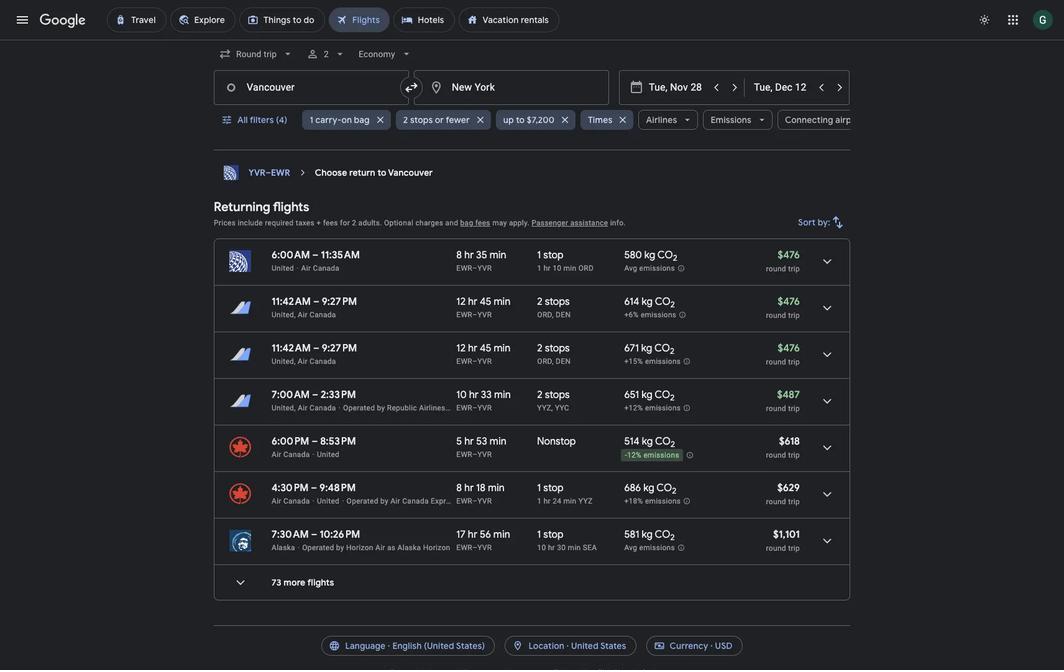 Task type: locate. For each thing, give the bounding box(es) containing it.
2 vertical spatial 10
[[537, 544, 546, 553]]

hr for 614
[[468, 296, 478, 308]]

adults.
[[359, 219, 382, 228]]

476 us dollars text field for 614
[[778, 296, 800, 308]]

2 stops or fewer button
[[396, 105, 491, 135]]

hr for 671
[[468, 343, 478, 355]]

co inside 614 kg co 2
[[655, 296, 671, 308]]

operated by republic airlines/united express
[[343, 404, 501, 413]]

2 avg emissions from the top
[[625, 544, 675, 553]]

5 round from the top
[[767, 451, 787, 460]]

0 vertical spatial $476 round trip
[[767, 249, 800, 274]]

min up total duration 10 hr 33 min. element
[[494, 343, 511, 355]]

fewer
[[446, 114, 470, 126]]

–
[[266, 167, 271, 178], [313, 249, 319, 262], [473, 264, 478, 273], [313, 296, 320, 308], [473, 311, 478, 320], [313, 343, 320, 355], [473, 358, 478, 366], [312, 389, 318, 402], [473, 404, 478, 413], [312, 436, 318, 448], [473, 451, 478, 460], [311, 483, 317, 495], [473, 497, 478, 506], [311, 529, 317, 542], [473, 544, 478, 553]]

by left republic
[[377, 404, 385, 413]]

returning
[[214, 200, 270, 215]]

0 vertical spatial  image
[[339, 404, 341, 413]]

0 vertical spatial 8
[[457, 249, 462, 262]]

co inside 671 kg co 2
[[655, 343, 670, 355]]

2 vertical spatial stop
[[544, 529, 564, 542]]

1 vertical spatial bag
[[461, 219, 474, 228]]

ewr inside 17 hr 56 min ewr – yvr
[[457, 544, 473, 553]]

2 stops ord , den
[[537, 296, 571, 320], [537, 343, 571, 366]]

include
[[238, 219, 263, 228]]

round inside $618 round trip
[[767, 451, 787, 460]]

express down 33
[[473, 404, 501, 413]]

1 horizon from the left
[[346, 544, 374, 553]]

0 horizontal spatial bag
[[354, 114, 370, 126]]

bag inside popup button
[[354, 114, 370, 126]]

45 up 33
[[480, 343, 492, 355]]

1 12 hr 45 min ewr – yvr from the top
[[457, 296, 511, 320]]

ewr inside 8 hr 35 min ewr – yvr
[[457, 264, 473, 273]]

None text field
[[414, 70, 609, 105]]

0 vertical spatial express
[[473, 404, 501, 413]]

operated down 9:48 pm
[[347, 497, 379, 506]]

kg up +6% emissions
[[642, 296, 653, 308]]

1 stop flight. element
[[537, 249, 564, 264], [537, 483, 564, 497], [537, 529, 564, 544]]

1 stop flight. element for 17 hr 56 min
[[537, 529, 564, 544]]

express left the jazz
[[431, 497, 459, 506]]

on
[[342, 114, 352, 126]]

9:27 pm for 614
[[322, 296, 357, 308]]

min right 33
[[494, 389, 511, 402]]

2 1 stop flight. element from the top
[[537, 483, 564, 497]]

flights up required
[[273, 200, 309, 215]]

5 trip from the top
[[789, 451, 800, 460]]

$476 for 580
[[778, 249, 800, 262]]

2 horizontal spatial 10
[[553, 264, 562, 273]]

1 8 from the top
[[457, 249, 462, 262]]

operated for 2:33 pm
[[343, 404, 375, 413]]

hr inside 10 hr 33 min ewr – yvr
[[469, 389, 479, 402]]

co up +18% emissions at the right bottom of the page
[[657, 483, 672, 495]]

0 horizontal spatial -
[[461, 497, 463, 506]]

layover (1 of 2) is a 1 hr 33 min layover at toronto pearson international airport in toronto. layover (2 of 2) is a 1 hr 22 min layover at calgary international airport in calgary. element
[[537, 404, 618, 414]]

Arrival time: 9:48 PM. text field
[[320, 483, 356, 495]]

0 vertical spatial ord
[[579, 264, 594, 273]]

2 stops flight. element up yyc
[[537, 389, 570, 404]]

8 for 8 hr 18 min
[[457, 483, 462, 495]]

avg emissions down 581 kg co 2 on the bottom right
[[625, 544, 675, 553]]

air canada for 4:30 pm
[[272, 497, 310, 506]]

round inside $487 round trip
[[767, 405, 787, 414]]

flight details. leaves newark liberty international airport at 4:30 pm on tuesday, december 12 and arrives at vancouver international airport at 9:48 pm on tuesday, december 12. image
[[813, 480, 843, 510]]

co right '580'
[[658, 249, 673, 262]]

– up returning flights
[[266, 167, 271, 178]]

stops inside 2 stops yyz , yyc
[[545, 389, 570, 402]]

choose return to vancouver
[[315, 167, 433, 178]]

co for 581
[[655, 529, 671, 542]]

total duration 12 hr 45 min. element
[[457, 296, 537, 310], [457, 343, 537, 357]]

8 inside 8 hr 35 min ewr – yvr
[[457, 249, 462, 262]]

2 2 stops flight. element from the top
[[537, 343, 570, 357]]

9:27 pm down arrival time: 9:27 pm. text box
[[322, 343, 357, 355]]

passenger assistance button
[[532, 219, 608, 228]]

– up united, air canada
[[312, 389, 318, 402]]

– inside 10 hr 33 min ewr – yvr
[[473, 404, 478, 413]]

2 9:27 pm from the top
[[322, 343, 357, 355]]

den for 614
[[556, 311, 571, 320]]

2 11:42 am – 9:27 pm united, air canada from the top
[[272, 343, 357, 366]]

1 stop flight. element for 8 hr 18 min
[[537, 483, 564, 497]]

2 $476 from the top
[[778, 296, 800, 308]]

passenger
[[532, 219, 569, 228]]

avg down '580'
[[625, 264, 638, 273]]

co up +6% emissions
[[655, 296, 671, 308]]

2 stop from the top
[[544, 483, 564, 495]]

1 1 stop flight. element from the top
[[537, 249, 564, 264]]

– right 7:30 am text field
[[311, 529, 317, 542]]

nonstop flight. element
[[537, 436, 576, 450]]

0 horizontal spatial yyz
[[537, 404, 552, 413]]

2 stops ord , den down the layover (1 of 1) is a 1 hr 10 min layover at o'hare international airport in chicago. element
[[537, 296, 571, 320]]

min inside 1 stop 10 hr 30 min sea
[[568, 544, 581, 553]]

+
[[317, 219, 321, 228]]

co inside 686 kg co 2
[[657, 483, 672, 495]]

12 hr 45 min ewr – yvr
[[457, 296, 511, 320], [457, 343, 511, 366]]

round for 614
[[767, 312, 787, 320]]

united, down departure time: 7:00 am. text field
[[272, 404, 296, 413]]

3 stop from the top
[[544, 529, 564, 542]]

2 476 us dollars text field from the top
[[778, 343, 800, 355]]

2 stops flight. element
[[537, 296, 570, 310], [537, 343, 570, 357], [537, 389, 570, 404]]

min inside 17 hr 56 min ewr – yvr
[[494, 529, 510, 542]]

co inside 514 kg co 2
[[655, 436, 671, 448]]

2 vertical spatial united,
[[272, 404, 296, 413]]

leaves newark liberty international airport at 11:42 am on tuesday, december 12 and arrives at vancouver international airport at 9:27 pm on tuesday, december 12. element up 7:00 am – 2:33 pm
[[272, 343, 357, 355]]

$476 round trip for 671
[[767, 343, 800, 367]]

kg inside 686 kg co 2
[[644, 483, 655, 495]]

2 leaves newark liberty international airport at 11:42 am on tuesday, december 12 and arrives at vancouver international airport at 9:27 pm on tuesday, december 12. element from the top
[[272, 343, 357, 355]]

3 $476 from the top
[[778, 343, 800, 355]]

canada left the jazz
[[402, 497, 429, 506]]

1 vertical spatial 11:42 am
[[272, 343, 311, 355]]

1 vertical spatial 12
[[457, 343, 466, 355]]

den down the layover (1 of 1) is a 1 hr 10 min layover at o'hare international airport in chicago. element
[[556, 311, 571, 320]]

2 45 from the top
[[480, 343, 492, 355]]

2 den from the top
[[556, 358, 571, 366]]

trip inside $1,101 round trip
[[789, 545, 800, 553]]

1 vertical spatial 8
[[457, 483, 462, 495]]

kg inside 671 kg co 2
[[642, 343, 653, 355]]

1 vertical spatial 10
[[457, 389, 467, 402]]

1 $476 from the top
[[778, 249, 800, 262]]

swap origin and destination. image
[[404, 80, 419, 95]]

12 for 671
[[457, 343, 466, 355]]

1 vertical spatial 11:42 am – 9:27 pm united, air canada
[[272, 343, 357, 366]]

2 inside 514 kg co 2
[[671, 440, 675, 450]]

co up "+15% emissions"
[[655, 343, 670, 355]]

1 vertical spatial flight details. leaves newark liberty international airport at 11:42 am on tuesday, december 12 and arrives at vancouver international airport at 9:27 pm on tuesday, december 12. image
[[813, 340, 843, 370]]

 image down arrival time: 2:33 pm. text box
[[339, 404, 341, 413]]

air canada for 6:00 pm
[[272, 451, 310, 460]]

co inside 580 kg co 2
[[658, 249, 673, 262]]

kg
[[645, 249, 656, 262], [642, 296, 653, 308], [642, 343, 653, 355], [642, 389, 653, 402], [642, 436, 653, 448], [644, 483, 655, 495], [642, 529, 653, 542]]

leaves newark liberty international airport at 7:30 am on tuesday, december 12 and arrives at vancouver international airport at 10:26 pm on tuesday, december 12. element
[[272, 529, 360, 542]]

stop
[[544, 249, 564, 262], [544, 483, 564, 495], [544, 529, 564, 542]]

2 avg from the top
[[625, 544, 638, 553]]

total duration 8 hr 35 min. element
[[457, 249, 537, 264]]

2 stops ord , den for 614
[[537, 296, 571, 320]]

stop up 30
[[544, 529, 564, 542]]

canada down arrival time: 9:27 pm. text box
[[310, 311, 336, 320]]

emissions down 686 kg co 2
[[645, 498, 681, 506]]

round inside $1,101 round trip
[[767, 545, 787, 553]]

476 US dollars text field
[[778, 296, 800, 308], [778, 343, 800, 355]]

min inside 10 hr 33 min ewr – yvr
[[494, 389, 511, 402]]

kg right 581
[[642, 529, 653, 542]]

1 horizontal spatial express
[[473, 404, 501, 413]]

yvr inside 8 hr 18 min ewr – yvr
[[478, 497, 492, 506]]

min inside 8 hr 18 min ewr – yvr
[[488, 483, 505, 495]]

sort by: button
[[794, 208, 851, 238]]

leaves newark liberty international airport at 4:30 pm on tuesday, december 12 and arrives at vancouver international airport at 9:48 pm on tuesday, december 12. element
[[272, 483, 356, 495]]

– inside 5 hr 53 min ewr – yvr
[[473, 451, 478, 460]]

1 horizontal spatial alaska
[[398, 544, 421, 553]]

1 inside 1 stop 10 hr 30 min sea
[[537, 529, 541, 542]]

stop inside 1 stop 1 hr 10 min ord
[[544, 249, 564, 262]]

2 stops flight. element down the layover (1 of 1) is a 1 hr 10 min layover at o'hare international airport in chicago. element
[[537, 296, 570, 310]]

9:27 pm
[[322, 296, 357, 308], [322, 343, 357, 355]]

,
[[552, 311, 554, 320], [552, 358, 554, 366], [552, 404, 553, 413]]

min for 580
[[490, 249, 507, 262]]

total duration 8 hr 18 min. element
[[457, 483, 537, 497]]

round inside the $629 round trip
[[767, 498, 787, 507]]

0 vertical spatial operated
[[343, 404, 375, 413]]

stops inside popup button
[[410, 114, 433, 126]]

12 down 8 hr 35 min ewr – yvr at the left of the page
[[457, 296, 466, 308]]

0 vertical spatial leaves newark liberty international airport at 11:42 am on tuesday, december 12 and arrives at vancouver international airport at 9:27 pm on tuesday, december 12. element
[[272, 296, 357, 308]]

1 vertical spatial 476 us dollars text field
[[778, 343, 800, 355]]

1 up layover (1 of 1) is a 1 hr 24 min layover at toronto pearson international airport in toronto. element
[[537, 483, 541, 495]]

4 trip from the top
[[789, 405, 800, 414]]

2 vertical spatial air canada
[[272, 497, 310, 506]]

Departure time: 6:00 AM. text field
[[272, 249, 310, 262]]

usd
[[716, 641, 733, 652]]

min for 651
[[494, 389, 511, 402]]

trip inside $487 round trip
[[789, 405, 800, 414]]

kg inside 580 kg co 2
[[645, 249, 656, 262]]

0 vertical spatial stop
[[544, 249, 564, 262]]

min right the 18
[[488, 483, 505, 495]]

3 1 stop flight. element from the top
[[537, 529, 564, 544]]

(united
[[424, 641, 454, 652]]

 image
[[339, 404, 341, 413], [313, 451, 315, 460], [298, 544, 300, 553]]

ewr for 580
[[457, 264, 473, 273]]

2 12 from the top
[[457, 343, 466, 355]]

ewr inside 5 hr 53 min ewr – yvr
[[457, 451, 473, 460]]

671 kg co 2
[[625, 343, 675, 357]]

2 united, from the top
[[272, 358, 296, 366]]

by down the arrival time: 10:26 pm. text box
[[336, 544, 344, 553]]

leaves newark liberty international airport at 11:42 am on tuesday, december 12 and arrives at vancouver international airport at 9:27 pm on tuesday, december 12. element for 614
[[272, 296, 357, 308]]

min
[[490, 249, 507, 262], [564, 264, 577, 273], [494, 296, 511, 308], [494, 343, 511, 355], [494, 389, 511, 402], [490, 436, 507, 448], [488, 483, 505, 495], [564, 497, 577, 506], [494, 529, 510, 542], [568, 544, 581, 553]]

co
[[658, 249, 673, 262], [655, 296, 671, 308], [655, 343, 670, 355], [655, 389, 671, 402], [655, 436, 671, 448], [657, 483, 672, 495], [655, 529, 671, 542]]

1 for 1 carry-on bag
[[310, 114, 314, 126]]

0 vertical spatial 2 stops ord , den
[[537, 296, 571, 320]]

9:48 pm
[[320, 483, 356, 495]]

min inside 8 hr 35 min ewr – yvr
[[490, 249, 507, 262]]

hr up total duration 10 hr 33 min. element
[[468, 343, 478, 355]]

2 vertical spatial operated
[[302, 544, 334, 553]]

hr inside 8 hr 35 min ewr – yvr
[[465, 249, 474, 262]]

hr for 686
[[465, 483, 474, 495]]

hr inside 1 stop 1 hr 10 min ord
[[544, 264, 551, 273]]

min right 53
[[490, 436, 507, 448]]

for
[[340, 219, 350, 228]]

+12%
[[625, 404, 643, 413]]

1 horizontal spatial to
[[516, 114, 525, 126]]

2 12 hr 45 min ewr – yvr from the top
[[457, 343, 511, 366]]

0 vertical spatial yyz
[[537, 404, 552, 413]]

hr inside 17 hr 56 min ewr – yvr
[[468, 529, 478, 542]]

2 vertical spatial ord
[[537, 358, 552, 366]]

0 vertical spatial avg emissions
[[625, 264, 675, 273]]

flight details. leaves newark liberty international airport at 7:00 am on tuesday, december 12 and arrives at vancouver international airport at 2:33 pm on tuesday, december 12. image
[[813, 387, 843, 417]]

1 $476 round trip from the top
[[767, 249, 800, 274]]

 image
[[313, 497, 315, 506]]

1 avg from the top
[[625, 264, 638, 273]]

min for 514
[[490, 436, 507, 448]]

ewr for 686
[[457, 497, 473, 506]]

581
[[625, 529, 640, 542]]

7 trip from the top
[[789, 545, 800, 553]]

1 vertical spatial $476
[[778, 296, 800, 308]]

yyz
[[537, 404, 552, 413], [579, 497, 593, 506]]

7 round from the top
[[767, 545, 787, 553]]

1 horizontal spatial bag
[[461, 219, 474, 228]]

0 vertical spatial flight details. leaves newark liberty international airport at 11:42 am on tuesday, december 12 and arrives at vancouver international airport at 9:27 pm on tuesday, december 12. image
[[813, 294, 843, 323]]

1 2 stops flight. element from the top
[[537, 296, 570, 310]]

yvr inside 17 hr 56 min ewr – yvr
[[478, 544, 492, 553]]

1 for 1 stop 1 hr 10 min ord
[[537, 249, 541, 262]]

None search field
[[214, 39, 890, 150]]

leaves newark liberty international airport at 11:42 am on tuesday, december 12 and arrives at vancouver international airport at 9:27 pm on tuesday, december 12. element
[[272, 296, 357, 308], [272, 343, 357, 355]]

$476 for 614
[[778, 296, 800, 308]]

min right 24
[[564, 497, 577, 506]]

1 vertical spatial 1 stop flight. element
[[537, 483, 564, 497]]

2 vertical spatial by
[[336, 544, 344, 553]]

ewr up returning flights
[[271, 167, 290, 178]]

yyc
[[555, 404, 570, 413]]

apply.
[[509, 219, 530, 228]]

0 horizontal spatial  image
[[298, 544, 300, 553]]

air canada down the 6:00 am – 11:35 am
[[301, 264, 340, 273]]

0 vertical spatial 12
[[457, 296, 466, 308]]

layover (1 of 1) is a 10 hr 30 min layover at seattle-tacoma international airport in seattle. element
[[537, 544, 618, 553]]

1 12 from the top
[[457, 296, 466, 308]]

1 2 stops ord , den from the top
[[537, 296, 571, 320]]

min for 671
[[494, 343, 511, 355]]

fees right +
[[323, 219, 338, 228]]

ord for 671
[[537, 358, 552, 366]]

2 horizon from the left
[[423, 544, 451, 553]]

1 vertical spatial total duration 12 hr 45 min. element
[[457, 343, 537, 357]]

1 vertical spatial air canada
[[272, 451, 310, 460]]

7:30 am – 10:26 pm
[[272, 529, 360, 542]]

73 more flights
[[272, 578, 334, 589]]

1 vertical spatial 9:27 pm
[[322, 343, 357, 355]]

3 $476 round trip from the top
[[767, 343, 800, 367]]

1 vertical spatial 2 stops ord , den
[[537, 343, 571, 366]]

or
[[435, 114, 444, 126]]

fees left may
[[476, 219, 491, 228]]

 image for 8:53 pm
[[313, 451, 315, 460]]

Departure time: 7:00 AM. text field
[[272, 389, 310, 402]]

ord for 614
[[537, 311, 552, 320]]

1 united, from the top
[[272, 311, 296, 320]]

629 US dollars text field
[[778, 483, 800, 495]]

1 vertical spatial avg emissions
[[625, 544, 675, 553]]

1 9:27 pm from the top
[[322, 296, 357, 308]]

0 horizontal spatial fees
[[323, 219, 338, 228]]

ord down assistance
[[579, 264, 594, 273]]

0 vertical spatial 11:42 am – 9:27 pm united, air canada
[[272, 296, 357, 320]]

co inside 581 kg co 2
[[655, 529, 671, 542]]

flight details. leaves newark liberty international airport at 11:42 am on tuesday, december 12 and arrives at vancouver international airport at 9:27 pm on tuesday, december 12. image for 671
[[813, 340, 843, 370]]

$618 round trip
[[767, 436, 800, 460]]

min right 35
[[490, 249, 507, 262]]

yvr for 581
[[478, 544, 492, 553]]

kg for 651
[[642, 389, 653, 402]]

Return text field
[[754, 71, 812, 104]]

– down 53
[[473, 451, 478, 460]]

kg up +18% emissions at the right bottom of the page
[[644, 483, 655, 495]]

2 8 from the top
[[457, 483, 462, 495]]

0 horizontal spatial 10
[[457, 389, 467, 402]]

flight details. leaves newark liberty international airport at 11:42 am on tuesday, december 12 and arrives at vancouver international airport at 9:27 pm on tuesday, december 12. image
[[813, 294, 843, 323], [813, 340, 843, 370]]

17 hr 56 min ewr – yvr
[[457, 529, 510, 553]]

2 vertical spatial $476
[[778, 343, 800, 355]]

all filters (4)
[[238, 114, 288, 126]]

emissions for 581
[[640, 544, 675, 553]]

none search field containing all filters (4)
[[214, 39, 890, 150]]

yvr inside 10 hr 33 min ewr – yvr
[[478, 404, 492, 413]]

yvr inside 8 hr 35 min ewr – yvr
[[478, 264, 492, 273]]

8:53 pm
[[320, 436, 356, 448]]

1 vertical spatial -
[[461, 497, 463, 506]]

1 avg emissions from the top
[[625, 264, 675, 273]]

580
[[625, 249, 642, 262]]

kg for 614
[[642, 296, 653, 308]]

1 inside popup button
[[310, 114, 314, 126]]

– inside 17 hr 56 min ewr – yvr
[[473, 544, 478, 553]]

476 us dollars text field up 487 us dollars "text box"
[[778, 343, 800, 355]]

17
[[457, 529, 466, 542]]

1 vertical spatial 2 stops flight. element
[[537, 343, 570, 357]]

1 den from the top
[[556, 311, 571, 320]]

kg inside 581 kg co 2
[[642, 529, 653, 542]]

co inside 651 kg co 2
[[655, 389, 671, 402]]

currency
[[670, 641, 709, 652]]

ewr inside 8 hr 18 min ewr – yvr
[[457, 497, 473, 506]]

emissions down 671 kg co 2
[[645, 358, 681, 366]]

air up as at the bottom left
[[391, 497, 400, 506]]

operated down arrival time: 2:33 pm. text box
[[343, 404, 375, 413]]

bag right and
[[461, 219, 474, 228]]

ewr down 17
[[457, 544, 473, 553]]

ewr for 614
[[457, 311, 473, 320]]

3 trip from the top
[[789, 358, 800, 367]]

2 stops ord , den for 671
[[537, 343, 571, 366]]

0 vertical spatial ,
[[552, 311, 554, 320]]

kg inside 514 kg co 2
[[642, 436, 653, 448]]

trip inside $618 round trip
[[789, 451, 800, 460]]

united
[[272, 264, 294, 273], [317, 451, 340, 460], [317, 497, 340, 506], [572, 641, 599, 652]]

8 inside 8 hr 18 min ewr – yvr
[[457, 483, 462, 495]]

location
[[529, 641, 565, 652]]

to right return on the left top
[[378, 167, 387, 178]]

ewr
[[271, 167, 290, 178], [457, 264, 473, 273], [457, 311, 473, 320], [457, 358, 473, 366], [457, 404, 473, 413], [457, 451, 473, 460], [457, 497, 473, 506], [457, 544, 473, 553]]

1 down passenger
[[537, 249, 541, 262]]

8 for 8 hr 35 min
[[457, 249, 462, 262]]

total duration 12 hr 45 min. element down 8 hr 35 min ewr – yvr at the left of the page
[[457, 296, 537, 310]]

airlines/united
[[419, 404, 471, 413]]

1 vertical spatial ,
[[552, 358, 554, 366]]

1 trip from the top
[[789, 265, 800, 274]]

1 horizontal spatial horizon
[[423, 544, 451, 553]]

express
[[473, 404, 501, 413], [431, 497, 459, 506]]

2 11:42 am from the top
[[272, 343, 311, 355]]

2:33 pm
[[321, 389, 356, 402]]

0 vertical spatial total duration 12 hr 45 min. element
[[457, 296, 537, 310]]

686
[[625, 483, 641, 495]]

stops for 671
[[545, 343, 570, 355]]

hr right 17
[[468, 529, 478, 542]]

1 11:42 am from the top
[[272, 296, 311, 308]]

30
[[557, 544, 566, 553]]

0 vertical spatial united,
[[272, 311, 296, 320]]

11:35 am
[[321, 249, 360, 262]]

stop inside 1 stop 10 hr 30 min sea
[[544, 529, 564, 542]]

round for 671
[[767, 358, 787, 367]]

2 flight details. leaves newark liberty international airport at 11:42 am on tuesday, december 12 and arrives at vancouver international airport at 9:27 pm on tuesday, december 12. image from the top
[[813, 340, 843, 370]]

ewr for 581
[[457, 544, 473, 553]]

1 vertical spatial ord
[[537, 311, 552, 320]]

1 horizontal spatial fees
[[476, 219, 491, 228]]

yyz inside 1 stop 1 hr 24 min yyz
[[579, 497, 593, 506]]

emissions down 614 kg co 2
[[641, 311, 677, 320]]

3 round from the top
[[767, 358, 787, 367]]

ewr up 17
[[457, 497, 473, 506]]

returning flights main content
[[214, 160, 851, 611]]

min right 56
[[494, 529, 510, 542]]

 image down leaves newark liberty international airport at 6:00 pm on tuesday, december 12 and arrives at vancouver international airport at 8:53 pm on tuesday, december 12. element
[[313, 451, 315, 460]]

2 inside 2 stops yyz , yyc
[[537, 389, 543, 402]]

stop for 17 hr 56 min
[[544, 529, 564, 542]]

2 vertical spatial 2 stops flight. element
[[537, 389, 570, 404]]

$476 round trip up 487 us dollars "text box"
[[767, 343, 800, 367]]

den for 671
[[556, 358, 571, 366]]

2 round from the top
[[767, 312, 787, 320]]

stops up layover (1 of 2) is a 2 hr 38 min layover at o'hare international airport in chicago. layover (2 of 2) is a 1 hr 35 min layover at denver international airport in denver. element
[[545, 343, 570, 355]]

2 total duration 12 hr 45 min. element from the top
[[457, 343, 537, 357]]

air canada
[[301, 264, 340, 273], [272, 451, 310, 460], [272, 497, 310, 506]]

1 round from the top
[[767, 265, 787, 274]]

min inside 1 stop 1 hr 10 min ord
[[564, 264, 577, 273]]

united, for 614
[[272, 311, 296, 320]]

1 stop from the top
[[544, 249, 564, 262]]

1 45 from the top
[[480, 296, 492, 308]]

10 inside 1 stop 1 hr 10 min ord
[[553, 264, 562, 273]]

horizon
[[346, 544, 374, 553], [423, 544, 451, 553]]

$487 round trip
[[767, 389, 800, 414]]

yvr down 35
[[478, 264, 492, 273]]

0 vertical spatial den
[[556, 311, 571, 320]]

2
[[324, 49, 329, 59], [403, 114, 408, 126], [352, 219, 357, 228], [673, 253, 678, 264], [537, 296, 543, 308], [671, 300, 675, 310], [537, 343, 543, 355], [670, 346, 675, 357], [537, 389, 543, 402], [671, 393, 675, 404], [671, 440, 675, 450], [672, 486, 677, 497], [671, 533, 675, 544]]

None text field
[[214, 70, 409, 105]]

2 alaska from the left
[[398, 544, 421, 553]]

den up 2 stops yyz , yyc
[[556, 358, 571, 366]]

35
[[476, 249, 487, 262]]

614 kg co 2
[[625, 296, 675, 310]]

stop up the layover (1 of 1) is a 1 hr 10 min layover at o'hare international airport in chicago. element
[[544, 249, 564, 262]]

0 vertical spatial by
[[377, 404, 385, 413]]

2 2 stops ord , den from the top
[[537, 343, 571, 366]]

round for 514
[[767, 451, 787, 460]]

2 stops ord , den down layover (1 of 2) is a 1 hr 5 min layover at o'hare international airport in chicago. layover (2 of 2) is a 3 hr 7 min layover at denver international airport in denver. element
[[537, 343, 571, 366]]

1 fees from the left
[[323, 219, 338, 228]]

2 fees from the left
[[476, 219, 491, 228]]

9:27 pm for 671
[[322, 343, 357, 355]]

sort by:
[[799, 217, 831, 228]]

3 2 stops flight. element from the top
[[537, 389, 570, 404]]

yyz right 24
[[579, 497, 593, 506]]

1 vertical spatial express
[[431, 497, 459, 506]]

45 for 671
[[480, 343, 492, 355]]

total duration 10 hr 33 min. element
[[457, 389, 537, 404]]

canada down 7:00 am – 2:33 pm
[[310, 404, 336, 413]]

Arrival time: 9:27 PM. text field
[[322, 343, 357, 355]]

1 vertical spatial $476 round trip
[[767, 296, 800, 320]]

0 vertical spatial 476 us dollars text field
[[778, 296, 800, 308]]

hr inside 8 hr 18 min ewr – yvr
[[465, 483, 474, 495]]

, down the layover (1 of 1) is a 1 hr 10 min layover at o'hare international airport in chicago. element
[[552, 311, 554, 320]]

co for 651
[[655, 389, 671, 402]]

2 vertical spatial $476 round trip
[[767, 343, 800, 367]]

by for 7:30 am – 10:26 pm
[[336, 544, 344, 553]]

alaska right as at the bottom left
[[398, 544, 421, 553]]

avg down 581
[[625, 544, 638, 553]]

states
[[601, 641, 627, 652]]

651
[[625, 389, 639, 402]]

horizon right as at the bottom left
[[423, 544, 451, 553]]

united,
[[272, 311, 296, 320], [272, 358, 296, 366], [272, 404, 296, 413]]

1 horizontal spatial -
[[625, 452, 627, 460]]

leaves newark liberty international airport at 7:00 am on tuesday, december 12 and arrives at vancouver international airport at 2:33 pm on tuesday, december 12. element
[[272, 389, 356, 402]]

sort
[[799, 217, 816, 228]]

hr for 514
[[465, 436, 474, 448]]

flights
[[273, 200, 309, 215], [308, 578, 334, 589]]

24
[[553, 497, 562, 506]]

hr down 8 hr 35 min ewr – yvr at the left of the page
[[468, 296, 478, 308]]

2 vertical spatial ,
[[552, 404, 553, 413]]

hr inside 5 hr 53 min ewr – yvr
[[465, 436, 474, 448]]

1 vertical spatial  image
[[313, 451, 315, 460]]

1 vertical spatial operated
[[347, 497, 379, 506]]

– down the 18
[[473, 497, 478, 506]]

emissions down 580 kg co 2
[[640, 264, 675, 273]]

2 horizontal spatial  image
[[339, 404, 341, 413]]

1 vertical spatial united,
[[272, 358, 296, 366]]

6 round from the top
[[767, 498, 787, 507]]

0 horizontal spatial horizon
[[346, 544, 374, 553]]

yyz inside 2 stops yyz , yyc
[[537, 404, 552, 413]]

1 vertical spatial avg
[[625, 544, 638, 553]]

min right 30
[[568, 544, 581, 553]]

kg up +12% emissions
[[642, 389, 653, 402]]

1 vertical spatial yyz
[[579, 497, 593, 506]]

1 horizontal spatial yyz
[[579, 497, 593, 506]]

– down total duration 17 hr 56 min. element
[[473, 544, 478, 553]]

kg inside 651 kg co 2
[[642, 389, 653, 402]]

0 vertical spatial 11:42 am
[[272, 296, 311, 308]]

canada
[[313, 264, 340, 273], [310, 311, 336, 320], [310, 358, 336, 366], [310, 404, 336, 413], [284, 451, 310, 460], [284, 497, 310, 506], [402, 497, 429, 506]]

73
[[272, 578, 282, 589]]

1 total duration 12 hr 45 min. element from the top
[[457, 296, 537, 310]]

avg emissions for 580
[[625, 264, 675, 273]]

2 vertical spatial  image
[[298, 544, 300, 553]]

11:42 am – 9:27 pm united, air canada up departure time: 11:42 am. text box
[[272, 296, 357, 320]]

1 vertical spatial leaves newark liberty international airport at 11:42 am on tuesday, december 12 and arrives at vancouver international airport at 9:27 pm on tuesday, december 12. element
[[272, 343, 357, 355]]

flights right more
[[308, 578, 334, 589]]

None field
[[214, 43, 299, 65], [354, 43, 418, 65], [214, 43, 299, 65], [354, 43, 418, 65]]

hr inside 1 stop 10 hr 30 min sea
[[548, 544, 555, 553]]

0 vertical spatial $476
[[778, 249, 800, 262]]

 image for 10:26 pm
[[298, 544, 300, 553]]

2 $476 round trip from the top
[[767, 296, 800, 320]]

, for 671
[[552, 358, 554, 366]]

1 horizontal spatial  image
[[313, 451, 315, 460]]

co up -12% emissions
[[655, 436, 671, 448]]

1 vertical spatial stop
[[544, 483, 564, 495]]

all filters (4) button
[[214, 105, 297, 135]]

0 vertical spatial avg
[[625, 264, 638, 273]]

hr for 580
[[465, 249, 474, 262]]

0 horizontal spatial express
[[431, 497, 459, 506]]

Arrival time: 2:33 PM. text field
[[321, 389, 356, 402]]

6 trip from the top
[[789, 498, 800, 507]]

operated
[[343, 404, 375, 413], [347, 497, 379, 506], [302, 544, 334, 553]]

flight details. leaves newark liberty international airport at 11:42 am on tuesday, december 12 and arrives at vancouver international airport at 9:27 pm on tuesday, december 12. image for 614
[[813, 294, 843, 323]]

united left states
[[572, 641, 599, 652]]

1 vertical spatial 12 hr 45 min ewr – yvr
[[457, 343, 511, 366]]

1 vertical spatial 45
[[480, 343, 492, 355]]

ewr down 8 hr 35 min ewr – yvr at the left of the page
[[457, 311, 473, 320]]

hr left the 18
[[465, 483, 474, 495]]

air canada down 6:00 pm text field at the left of page
[[272, 451, 310, 460]]

1
[[310, 114, 314, 126], [537, 249, 541, 262], [537, 264, 542, 273], [537, 483, 541, 495], [537, 497, 542, 506], [537, 529, 541, 542]]

hr for 651
[[469, 389, 479, 402]]

0 horizontal spatial alaska
[[272, 544, 295, 553]]

kg for 671
[[642, 343, 653, 355]]

kg inside 614 kg co 2
[[642, 296, 653, 308]]

0 vertical spatial to
[[516, 114, 525, 126]]

1 horizontal spatial 10
[[537, 544, 546, 553]]

9:27 pm up arrival time: 9:27 pm. text field
[[322, 296, 357, 308]]

by up as at the bottom left
[[381, 497, 389, 506]]

1 flight details. leaves newark liberty international airport at 11:42 am on tuesday, december 12 and arrives at vancouver international airport at 9:27 pm on tuesday, december 12. image from the top
[[813, 294, 843, 323]]

1 476 us dollars text field from the top
[[778, 296, 800, 308]]

2 trip from the top
[[789, 312, 800, 320]]

$7,200
[[527, 114, 555, 126]]

co up +12% emissions
[[655, 389, 671, 402]]

min inside 5 hr 53 min ewr – yvr
[[490, 436, 507, 448]]

min for 581
[[494, 529, 510, 542]]

4 round from the top
[[767, 405, 787, 414]]

10
[[553, 264, 562, 273], [457, 389, 467, 402], [537, 544, 546, 553]]

yvr for 580
[[478, 264, 492, 273]]

1 leaves newark liberty international airport at 11:42 am on tuesday, december 12 and arrives at vancouver international airport at 9:27 pm on tuesday, december 12. element from the top
[[272, 296, 357, 308]]

express for canada
[[431, 497, 459, 506]]

Departure time: 11:42 AM. text field
[[272, 296, 311, 308]]

yvr inside 5 hr 53 min ewr – yvr
[[478, 451, 492, 460]]

12 hr 45 min ewr – yvr for 614
[[457, 296, 511, 320]]

airlines button
[[639, 105, 699, 135]]

– inside 8 hr 18 min ewr – yvr
[[473, 497, 478, 506]]

language
[[345, 641, 386, 652]]

stop inside 1 stop 1 hr 24 min yyz
[[544, 483, 564, 495]]

, inside 2 stops yyz , yyc
[[552, 404, 553, 413]]

0 vertical spatial 2 stops flight. element
[[537, 296, 570, 310]]

2 vertical spatial 1 stop flight. element
[[537, 529, 564, 544]]

Arrival time: 11:35 AM. text field
[[321, 249, 360, 262]]

, for 651
[[552, 404, 553, 413]]

0 horizontal spatial to
[[378, 167, 387, 178]]

0 vertical spatial 12 hr 45 min ewr – yvr
[[457, 296, 511, 320]]

$476 down sort
[[778, 249, 800, 262]]

united down 6:00 am text field
[[272, 264, 294, 273]]

alaska down "7:30 am"
[[272, 544, 295, 553]]

1 stop flight. element up 30
[[537, 529, 564, 544]]

0 vertical spatial 1 stop flight. element
[[537, 249, 564, 264]]

(4)
[[276, 114, 288, 126]]

1 vertical spatial den
[[556, 358, 571, 366]]

, left yyc
[[552, 404, 553, 413]]

avg for 580
[[625, 264, 638, 273]]

trip inside the $629 round trip
[[789, 498, 800, 507]]

1 11:42 am – 9:27 pm united, air canada from the top
[[272, 296, 357, 320]]

united, down departure time: 11:42 am. text field
[[272, 311, 296, 320]]

united, for 671
[[272, 358, 296, 366]]

0 vertical spatial 45
[[480, 296, 492, 308]]

ewr inside 10 hr 33 min ewr – yvr
[[457, 404, 473, 413]]

0 vertical spatial bag
[[354, 114, 370, 126]]

min for 614
[[494, 296, 511, 308]]

emissions for 614
[[641, 311, 677, 320]]

operated by horizon air as alaska horizon
[[302, 544, 451, 553]]



Task type: describe. For each thing, give the bounding box(es) containing it.
trip for 581
[[789, 545, 800, 553]]

10 inside 1 stop 10 hr 30 min sea
[[537, 544, 546, 553]]

connecting airports
[[785, 114, 869, 126]]

co for 514
[[655, 436, 671, 448]]

0 vertical spatial flights
[[273, 200, 309, 215]]

ewr for 671
[[457, 358, 473, 366]]

671
[[625, 343, 639, 355]]

ord inside 1 stop 1 hr 10 min ord
[[579, 264, 594, 273]]

trip for 614
[[789, 312, 800, 320]]

yvr for 614
[[478, 311, 492, 320]]

by:
[[818, 217, 831, 228]]

4:30 pm
[[272, 483, 309, 495]]

2 inside popup button
[[403, 114, 408, 126]]

air down leaves newark liberty international airport at 6:00 am on tuesday, december 12 and arrives at vancouver international airport at 11:35 am on tuesday, december 12. element
[[301, 264, 311, 273]]

trip for 651
[[789, 405, 800, 414]]

Arrival time: 9:27 PM. text field
[[322, 296, 357, 308]]

$1,101 round trip
[[767, 529, 800, 553]]

english (united states)
[[393, 641, 485, 652]]

bag fees button
[[461, 219, 491, 228]]

avg emissions for 581
[[625, 544, 675, 553]]

1 stop 1 hr 24 min yyz
[[537, 483, 593, 506]]

7:30 am
[[272, 529, 309, 542]]

$476 round trip for 580
[[767, 249, 800, 274]]

10:26 pm
[[320, 529, 360, 542]]

co for 671
[[655, 343, 670, 355]]

round for 651
[[767, 405, 787, 414]]

6:00 pm
[[272, 436, 309, 448]]

53
[[476, 436, 488, 448]]

round for 580
[[767, 265, 787, 274]]

$476 for 671
[[778, 343, 800, 355]]

by for 7:00 am – 2:33 pm
[[377, 404, 385, 413]]

assistance
[[571, 219, 608, 228]]

change appearance image
[[970, 5, 1000, 35]]

kg for 514
[[642, 436, 653, 448]]

– left "9:48 pm" "text field"
[[311, 483, 317, 495]]

may
[[493, 219, 507, 228]]

min for 686
[[488, 483, 505, 495]]

airports
[[836, 114, 869, 126]]

canada down 4:30 pm
[[284, 497, 310, 506]]

times button
[[581, 105, 634, 135]]

476 us dollars text field for 671
[[778, 343, 800, 355]]

-12% emissions
[[625, 452, 680, 460]]

express for airlines/united
[[473, 404, 501, 413]]

min inside 1 stop 1 hr 24 min yyz
[[564, 497, 577, 506]]

Departure time: 7:30 AM. text field
[[272, 529, 309, 542]]

1101 US dollars text field
[[774, 529, 800, 542]]

2 inside 671 kg co 2
[[670, 346, 675, 357]]

air down 7:00 am – 2:33 pm
[[298, 404, 308, 413]]

8 hr 35 min ewr – yvr
[[457, 249, 507, 273]]

5
[[457, 436, 462, 448]]

connecting airports button
[[778, 105, 890, 135]]

Departure time: 6:00 PM. text field
[[272, 436, 309, 448]]

Departure time: 11:42 AM. text field
[[272, 343, 311, 355]]

required
[[265, 219, 294, 228]]

Departure time: 4:30 PM. text field
[[272, 483, 309, 495]]

kg for 686
[[644, 483, 655, 495]]

layover (1 of 2) is a 2 hr 38 min layover at o'hare international airport in chicago. layover (2 of 2) is a 1 hr 35 min layover at denver international airport in denver. element
[[537, 357, 618, 367]]

avg for 581
[[625, 544, 638, 553]]

2 stops or fewer
[[403, 114, 470, 126]]

2 inside 614 kg co 2
[[671, 300, 675, 310]]

12 for 614
[[457, 296, 466, 308]]

hr inside 1 stop 1 hr 24 min yyz
[[544, 497, 551, 506]]

as
[[387, 544, 396, 553]]

air left as at the bottom left
[[376, 544, 385, 553]]

Departure text field
[[649, 71, 706, 104]]

+6% emissions
[[625, 311, 677, 320]]

filters
[[250, 114, 274, 126]]

45 for 614
[[480, 296, 492, 308]]

returning flights
[[214, 200, 309, 215]]

$629
[[778, 483, 800, 495]]

yvr up returning flights
[[249, 167, 266, 178]]

emissions down 514 kg co 2
[[644, 452, 680, 460]]

0 vertical spatial -
[[625, 452, 627, 460]]

canada down the 6:00 am – 11:35 am
[[313, 264, 340, 273]]

56
[[480, 529, 491, 542]]

580 kg co 2
[[625, 249, 678, 264]]

2 stops flight. element for 614
[[537, 296, 570, 310]]

trip for 580
[[789, 265, 800, 274]]

sea
[[583, 544, 597, 553]]

1 vertical spatial by
[[381, 497, 389, 506]]

12 hr 45 min ewr – yvr for 671
[[457, 343, 511, 366]]

1 stop 10 hr 30 min sea
[[537, 529, 597, 553]]

prices
[[214, 219, 236, 228]]

1 stop flight. element for 8 hr 35 min
[[537, 249, 564, 264]]

air down 6:00 pm
[[272, 451, 282, 460]]

emissions for 671
[[645, 358, 681, 366]]

2 inside 'popup button'
[[324, 49, 329, 59]]

united, air canada
[[272, 404, 336, 413]]

+15% emissions
[[625, 358, 681, 366]]

yvr – ewr
[[249, 167, 290, 178]]

618 US dollars text field
[[779, 436, 800, 448]]

Arrival time: 8:53 PM. text field
[[320, 436, 356, 448]]

english
[[393, 641, 422, 652]]

main menu image
[[15, 12, 30, 27]]

trip for 671
[[789, 358, 800, 367]]

1 for 1 stop 1 hr 24 min yyz
[[537, 483, 541, 495]]

– left arrival time: 9:27 pm. text box
[[313, 296, 320, 308]]

total duration 5 hr 53 min. element
[[457, 436, 537, 450]]

airlines
[[646, 114, 677, 126]]

11:42 am – 9:27 pm united, air canada for 671
[[272, 343, 357, 366]]

– down 8 hr 35 min ewr – yvr at the left of the page
[[473, 311, 478, 320]]

2 button
[[302, 39, 352, 69]]

+15%
[[625, 358, 643, 366]]

yvr for 651
[[478, 404, 492, 413]]

stops for 651
[[545, 389, 570, 402]]

layover (1 of 1) is a 1 hr 10 min layover at o'hare international airport in chicago. element
[[537, 264, 618, 274]]

1 carry-on bag
[[310, 114, 370, 126]]

canada down 6:00 pm text field at the left of page
[[284, 451, 310, 460]]

2 inside 580 kg co 2
[[673, 253, 678, 264]]

states)
[[456, 641, 485, 652]]

+6%
[[625, 311, 639, 320]]

more
[[284, 578, 306, 589]]

1 for 1 stop 10 hr 30 min sea
[[537, 529, 541, 542]]

2 inside 651 kg co 2
[[671, 393, 675, 404]]

vancouver
[[388, 167, 433, 178]]

round for 686
[[767, 498, 787, 507]]

kg for 580
[[645, 249, 656, 262]]

flight details. leaves newark liberty international airport at 6:00 pm on tuesday, december 12 and arrives at vancouver international airport at 8:53 pm on tuesday, december 12. image
[[813, 433, 843, 463]]

trip for 686
[[789, 498, 800, 507]]

0 vertical spatial air canada
[[301, 264, 340, 273]]

co for 580
[[658, 249, 673, 262]]

11:42 am for 671
[[272, 343, 311, 355]]

8 hr 18 min ewr – yvr
[[457, 483, 505, 506]]

jazz
[[465, 497, 481, 506]]

total duration 12 hr 45 min. element for 671
[[457, 343, 537, 357]]

round for 581
[[767, 545, 787, 553]]

up to $7,200
[[504, 114, 555, 126]]

return
[[350, 167, 376, 178]]

united down "9:48 pm" "text field"
[[317, 497, 340, 506]]

leaves newark liberty international airport at 11:42 am on tuesday, december 12 and arrives at vancouver international airport at 9:27 pm on tuesday, december 12. element for 671
[[272, 343, 357, 355]]

1 left 24
[[537, 497, 542, 506]]

$629 round trip
[[767, 483, 800, 507]]

leaves newark liberty international airport at 6:00 am on tuesday, december 12 and arrives at vancouver international airport at 11:35 am on tuesday, december 12. element
[[272, 249, 360, 262]]

all
[[238, 114, 248, 126]]

total duration 12 hr 45 min. element for 614
[[457, 296, 537, 310]]

united down '8:53 pm' text box
[[317, 451, 340, 460]]

ewr for 514
[[457, 451, 473, 460]]

6:00 pm – 8:53 pm
[[272, 436, 356, 448]]

to inside up to $7,200 'popup button'
[[516, 114, 525, 126]]

2 stops yyz , yyc
[[537, 389, 570, 413]]

yvr for 514
[[478, 451, 492, 460]]

– left arrival time: 9:27 pm. text field
[[313, 343, 320, 355]]

1 vertical spatial flights
[[308, 578, 334, 589]]

flight details. leaves newark liberty international airport at 7:30 am on tuesday, december 12 and arrives at vancouver international airport at 10:26 pm on tuesday, december 12. image
[[813, 527, 843, 557]]

air down departure time: 4:30 pm. 'text field'
[[272, 497, 282, 506]]

476 US dollars text field
[[778, 249, 800, 262]]

10 inside 10 hr 33 min ewr – yvr
[[457, 389, 467, 402]]

3 united, from the top
[[272, 404, 296, 413]]

up to $7,200 button
[[496, 105, 576, 135]]

1 alaska from the left
[[272, 544, 295, 553]]

hr for 581
[[468, 529, 478, 542]]

layover (1 of 2) is a 1 hr 5 min layover at o'hare international airport in chicago. layover (2 of 2) is a 3 hr 7 min layover at denver international airport in denver. element
[[537, 310, 618, 320]]

18
[[476, 483, 486, 495]]

air down departure time: 11:42 am. text box
[[298, 358, 308, 366]]

– right 6:00 am
[[313, 249, 319, 262]]

operated by air canada express - jazz
[[347, 497, 481, 506]]

11:42 am for 614
[[272, 296, 311, 308]]

– up 10 hr 33 min ewr – yvr
[[473, 358, 478, 366]]

flight details. leaves newark liberty international airport at 6:00 am on tuesday, december 12 and arrives at vancouver international airport at 11:35 am on tuesday, december 12. image
[[813, 247, 843, 277]]

leaves newark liberty international airport at 6:00 pm on tuesday, december 12 and arrives at vancouver international airport at 8:53 pm on tuesday, december 12. element
[[272, 436, 356, 448]]

– inside 8 hr 35 min ewr – yvr
[[473, 264, 478, 273]]

total duration 17 hr 56 min. element
[[457, 529, 537, 544]]

times
[[588, 114, 613, 126]]

trip for 514
[[789, 451, 800, 460]]

to inside returning flights main content
[[378, 167, 387, 178]]

73 more flights image
[[226, 568, 256, 598]]

651 kg co 2
[[625, 389, 675, 404]]

and
[[446, 219, 458, 228]]

carry-
[[316, 114, 342, 126]]

686 kg co 2
[[625, 483, 677, 497]]

– left the 8:53 pm
[[312, 436, 318, 448]]

 image for 2:33 pm
[[339, 404, 341, 413]]

connecting
[[785, 114, 834, 126]]

ewr for 651
[[457, 404, 473, 413]]

stops for 614
[[545, 296, 570, 308]]

layover (1 of 1) is a 1 hr 24 min layover at toronto pearson international airport in toronto. element
[[537, 497, 618, 507]]

7:00 am – 2:33 pm
[[272, 389, 356, 402]]

487 US dollars text field
[[777, 389, 800, 402]]

Arrival time: 10:26 PM. text field
[[320, 529, 360, 542]]

12%
[[627, 452, 642, 460]]

canada down arrival time: 9:27 pm. text field
[[310, 358, 336, 366]]

co for 614
[[655, 296, 671, 308]]

united states
[[572, 641, 627, 652]]

7:00 am
[[272, 389, 310, 402]]

614
[[625, 296, 640, 308]]

yvr for 686
[[478, 497, 492, 506]]

air down departure time: 11:42 am. text field
[[298, 311, 308, 320]]

1 down the total duration 8 hr 35 min. element
[[537, 264, 542, 273]]

co for 686
[[657, 483, 672, 495]]

2 inside 686 kg co 2
[[672, 486, 677, 497]]

emissions for 580
[[640, 264, 675, 273]]

2 inside 581 kg co 2
[[671, 533, 675, 544]]

10 hr 33 min ewr – yvr
[[457, 389, 511, 413]]

11:42 am – 9:27 pm united, air canada for 614
[[272, 296, 357, 320]]

operated for 10:26 pm
[[302, 544, 334, 553]]

514
[[625, 436, 640, 448]]

stop for 8 hr 35 min
[[544, 249, 564, 262]]

emissions for 651
[[645, 404, 681, 413]]

1 stop 1 hr 10 min ord
[[537, 249, 594, 273]]

$1,101
[[774, 529, 800, 542]]

emissions for 686
[[645, 498, 681, 506]]

bag inside returning flights main content
[[461, 219, 474, 228]]

, for 614
[[552, 311, 554, 320]]



Task type: vqa. For each thing, say whether or not it's contained in the screenshot.
Add
no



